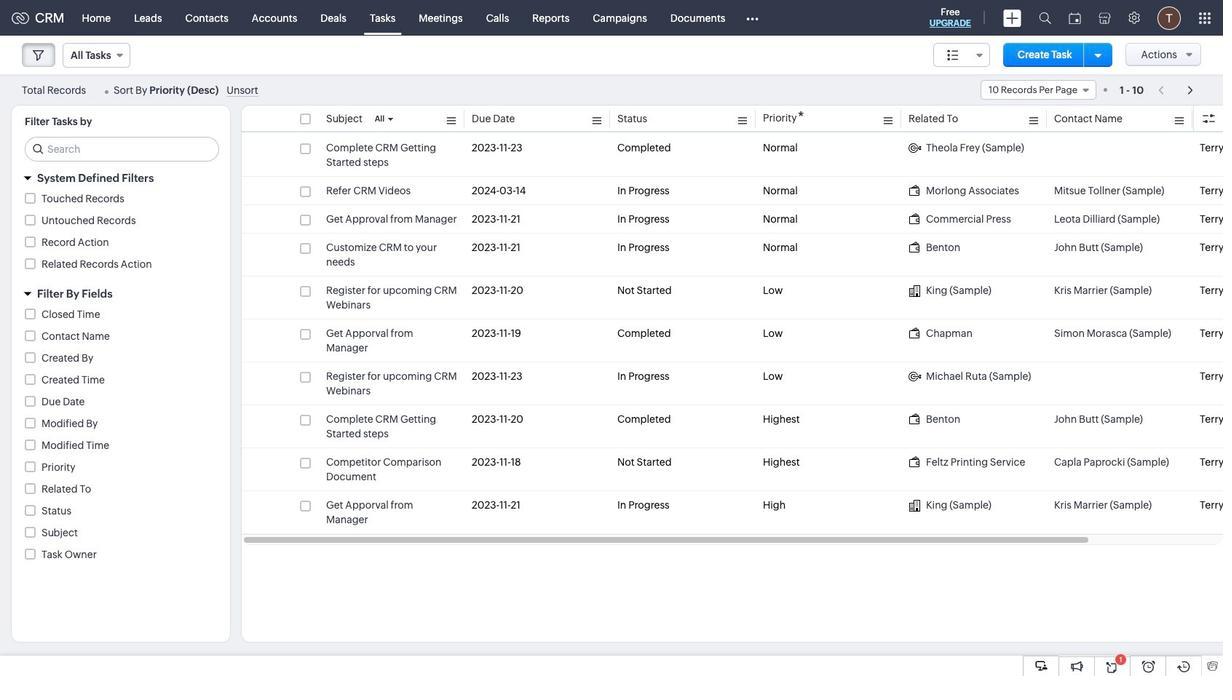 Task type: vqa. For each thing, say whether or not it's contained in the screenshot.
Chats image
no



Task type: describe. For each thing, give the bounding box(es) containing it.
Search text field
[[25, 138, 218, 161]]

logo image
[[12, 12, 29, 24]]

create menu element
[[994, 0, 1030, 35]]

calendar image
[[1069, 12, 1081, 24]]

loading image
[[88, 89, 95, 94]]

none field size
[[933, 43, 990, 67]]

search image
[[1039, 12, 1051, 24]]

profile element
[[1149, 0, 1190, 35]]



Task type: locate. For each thing, give the bounding box(es) containing it.
search element
[[1030, 0, 1060, 36]]

None field
[[63, 43, 130, 68], [933, 43, 990, 67], [981, 80, 1096, 100], [63, 43, 130, 68], [981, 80, 1096, 100]]

size image
[[947, 49, 959, 62]]

Other Modules field
[[737, 6, 768, 29]]

create menu image
[[1003, 9, 1021, 27]]

row group
[[242, 134, 1223, 534]]

profile image
[[1158, 6, 1181, 29]]



